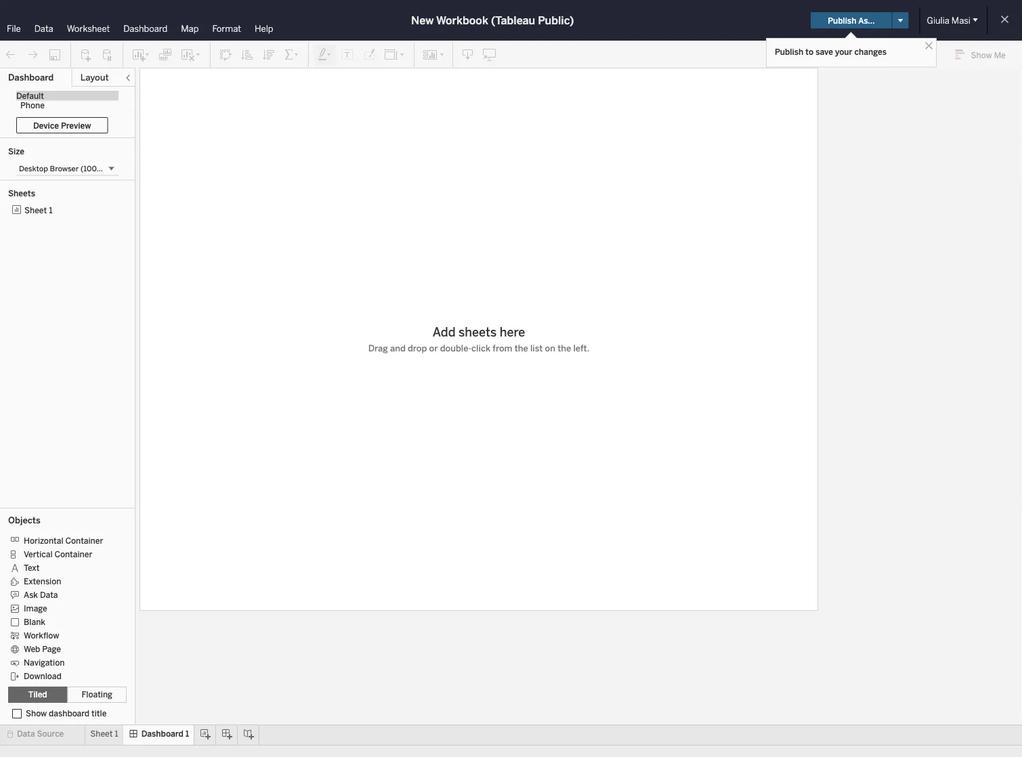 Task type: locate. For each thing, give the bounding box(es) containing it.
data down extension
[[40, 590, 58, 600]]

0 vertical spatial publish
[[828, 15, 857, 25]]

1 vertical spatial dashboard
[[8, 72, 54, 83]]

1 horizontal spatial the
[[558, 343, 571, 354]]

dashboard 1
[[141, 729, 189, 739]]

and
[[390, 343, 406, 354]]

0 vertical spatial data
[[34, 23, 53, 34]]

container
[[65, 536, 103, 546], [55, 550, 92, 559]]

show/hide cards image
[[423, 48, 444, 62]]

sheet 1 down sheets
[[24, 205, 52, 215]]

1 vertical spatial container
[[55, 550, 92, 559]]

2 the from the left
[[558, 343, 571, 354]]

the
[[515, 343, 528, 354], [558, 343, 571, 354]]

giulia masi
[[927, 15, 971, 26]]

the left list
[[515, 343, 528, 354]]

me
[[994, 50, 1006, 60]]

dashboard
[[123, 23, 167, 34], [8, 72, 54, 83], [141, 729, 183, 739]]

save
[[816, 47, 833, 57]]

sheet 1
[[24, 205, 52, 215], [90, 729, 118, 739]]

togglestate option group
[[8, 687, 127, 703]]

sheet down sheets
[[24, 205, 47, 215]]

1 vertical spatial sheet
[[90, 729, 113, 739]]

0 horizontal spatial sheet 1
[[24, 205, 52, 215]]

vertical
[[24, 550, 53, 559]]

data source
[[17, 729, 64, 739]]

show dashboard title
[[26, 709, 107, 719]]

sheets
[[459, 325, 497, 340]]

0 vertical spatial sheet
[[24, 205, 47, 215]]

format
[[212, 23, 241, 34]]

1 horizontal spatial show
[[971, 50, 992, 60]]

clear sheet image
[[180, 48, 202, 62]]

1 vertical spatial data
[[40, 590, 58, 600]]

container up the vertical container option
[[65, 536, 103, 546]]

show left me
[[971, 50, 992, 60]]

download image
[[461, 48, 475, 62]]

phone
[[20, 101, 45, 110]]

0 horizontal spatial show
[[26, 709, 47, 719]]

giulia
[[927, 15, 950, 26]]

blank
[[24, 617, 45, 627]]

0 horizontal spatial the
[[515, 343, 528, 354]]

sheet down the title on the bottom left of the page
[[90, 729, 113, 739]]

data left the source
[[17, 729, 35, 739]]

format workbook image
[[362, 48, 376, 62]]

browser
[[50, 164, 79, 173]]

fit image
[[384, 48, 406, 62]]

sheets
[[8, 189, 35, 198]]

1 vertical spatial publish
[[775, 47, 804, 57]]

default
[[16, 91, 44, 101]]

show me button
[[949, 44, 1018, 66]]

data up save icon
[[34, 23, 53, 34]]

ask data
[[24, 590, 58, 600]]

1
[[49, 205, 52, 215], [115, 729, 118, 739], [185, 729, 189, 739]]

sheet
[[24, 205, 47, 215], [90, 729, 113, 739]]

new data source image
[[79, 48, 93, 62]]

extension
[[24, 577, 61, 586]]

data inside option
[[40, 590, 58, 600]]

container down horizontal container
[[55, 550, 92, 559]]

0 horizontal spatial publish
[[775, 47, 804, 57]]

publish left to
[[775, 47, 804, 57]]

x
[[104, 164, 107, 173]]

workflow option
[[8, 629, 117, 642]]

0 horizontal spatial sheet
[[24, 205, 47, 215]]

container for horizontal container
[[65, 536, 103, 546]]

1 vertical spatial show
[[26, 709, 47, 719]]

0 vertical spatial show
[[971, 50, 992, 60]]

text option
[[8, 561, 117, 574]]

1 the from the left
[[515, 343, 528, 354]]

show down tiled
[[26, 709, 47, 719]]

2 vertical spatial data
[[17, 729, 35, 739]]

0 vertical spatial container
[[65, 536, 103, 546]]

show me
[[971, 50, 1006, 60]]

desktop
[[19, 164, 48, 173]]

1 horizontal spatial sheet 1
[[90, 729, 118, 739]]

publish as... button
[[811, 12, 892, 28]]

image
[[24, 604, 47, 614]]

drag
[[368, 343, 388, 354]]

open in desktop image
[[483, 48, 497, 62]]

show for show dashboard title
[[26, 709, 47, 719]]

publish left as...
[[828, 15, 857, 25]]

map
[[181, 23, 199, 34]]

ask
[[24, 590, 38, 600]]

publish
[[828, 15, 857, 25], [775, 47, 804, 57]]

sort ascending image
[[240, 48, 254, 62]]

help
[[255, 23, 273, 34]]

download
[[24, 671, 61, 681]]

show
[[971, 50, 992, 60], [26, 709, 47, 719]]

desktop browser (1000 x 800)
[[19, 164, 127, 173]]

new worksheet image
[[131, 48, 150, 62]]

on
[[545, 343, 555, 354]]

horizontal container option
[[8, 534, 117, 547]]

here
[[500, 325, 525, 340]]

page
[[42, 644, 61, 654]]

worksheet
[[67, 23, 110, 34]]

show inside button
[[971, 50, 992, 60]]

list
[[530, 343, 543, 354]]

data
[[34, 23, 53, 34], [40, 590, 58, 600], [17, 729, 35, 739]]

double-
[[440, 343, 472, 354]]

1 horizontal spatial publish
[[828, 15, 857, 25]]

layout
[[80, 72, 109, 83]]

the right on at right
[[558, 343, 571, 354]]

default phone
[[16, 91, 45, 110]]

1 horizontal spatial sheet
[[90, 729, 113, 739]]

click
[[472, 343, 490, 354]]

sheet 1 down the title on the bottom left of the page
[[90, 729, 118, 739]]

publish inside button
[[828, 15, 857, 25]]

publish for publish to save your changes
[[775, 47, 804, 57]]

size
[[8, 146, 24, 156]]



Task type: describe. For each thing, give the bounding box(es) containing it.
(1000
[[81, 164, 102, 173]]

changes
[[854, 47, 887, 57]]

dashboard
[[49, 709, 90, 719]]

1 vertical spatial sheet 1
[[90, 729, 118, 739]]

web page option
[[8, 642, 117, 656]]

swap rows and columns image
[[219, 48, 232, 62]]

show labels image
[[341, 48, 354, 62]]

public)
[[538, 14, 574, 27]]

or
[[429, 343, 438, 354]]

text
[[24, 563, 40, 573]]

collapse image
[[124, 74, 132, 82]]

navigation option
[[8, 656, 117, 669]]

totals image
[[284, 48, 300, 62]]

publish to save your changes
[[775, 47, 887, 57]]

1 horizontal spatial 1
[[115, 729, 118, 739]]

drop
[[408, 343, 427, 354]]

download option
[[8, 669, 117, 683]]

sort descending image
[[262, 48, 276, 62]]

800)
[[109, 164, 127, 173]]

file
[[7, 23, 21, 34]]

highlight image
[[317, 48, 333, 62]]

blank option
[[8, 615, 117, 629]]

preview
[[61, 120, 91, 130]]

your
[[835, 47, 852, 57]]

masi
[[952, 15, 971, 26]]

web page
[[24, 644, 61, 654]]

vertical container option
[[8, 547, 117, 561]]

pause auto updates image
[[101, 48, 114, 62]]

(tableau
[[491, 14, 535, 27]]

horizontal
[[24, 536, 63, 546]]

title
[[91, 709, 107, 719]]

vertical container
[[24, 550, 92, 559]]

navigation
[[24, 658, 65, 668]]

objects list box
[[8, 530, 127, 683]]

add sheets here drag and drop or double-click from the list on the left.
[[368, 325, 590, 354]]

show for show me
[[971, 50, 992, 60]]

undo image
[[4, 48, 18, 62]]

publish as...
[[828, 15, 875, 25]]

save image
[[47, 47, 62, 62]]

duplicate image
[[159, 48, 172, 62]]

tiled
[[28, 690, 47, 700]]

device preview
[[33, 120, 91, 130]]

add
[[433, 325, 456, 340]]

new workbook (tableau public)
[[411, 14, 574, 27]]

objects
[[8, 515, 41, 526]]

image option
[[8, 602, 117, 615]]

redo image
[[26, 48, 39, 62]]

to
[[806, 47, 814, 57]]

left.
[[573, 343, 590, 354]]

floating
[[82, 690, 112, 700]]

device preview button
[[16, 117, 108, 133]]

extension option
[[8, 574, 117, 588]]

0 vertical spatial dashboard
[[123, 23, 167, 34]]

source
[[37, 729, 64, 739]]

2 horizontal spatial 1
[[185, 729, 189, 739]]

from
[[493, 343, 512, 354]]

new
[[411, 14, 434, 27]]

2 vertical spatial dashboard
[[141, 729, 183, 739]]

web
[[24, 644, 40, 654]]

data for data
[[34, 23, 53, 34]]

horizontal container
[[24, 536, 103, 546]]

0 vertical spatial sheet 1
[[24, 205, 52, 215]]

data for data source
[[17, 729, 35, 739]]

ask data option
[[8, 588, 117, 602]]

workbook
[[436, 14, 488, 27]]

0 horizontal spatial 1
[[49, 205, 52, 215]]

publish for publish as...
[[828, 15, 857, 25]]

close image
[[923, 39, 935, 52]]

as...
[[858, 15, 875, 25]]

workflow
[[24, 631, 59, 641]]

device
[[33, 120, 59, 130]]

container for vertical container
[[55, 550, 92, 559]]



Task type: vqa. For each thing, say whether or not it's contained in the screenshot.
Add sheets here Drag or double-click from the list at left.
no



